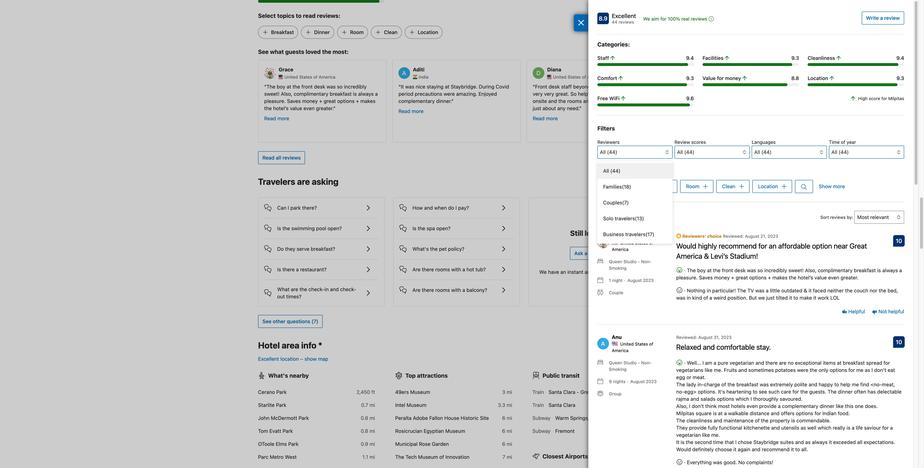 Task type: vqa. For each thing, say whether or not it's contained in the screenshot.
31 button
no



Task type: describe. For each thing, give the bounding box(es) containing it.
3.3
[[498, 403, 506, 409]]

in inside the what are the check-in and check- out times?
[[325, 287, 329, 293]]

" for " front desk staff beyond excellent. food staff very very great. so helpful to have the laundry onsite and the rooms are very well equipped for just about any need.
[[533, 84, 536, 90]]

1 vertical spatial room
[[687, 184, 700, 190]]

mi for john mcdermott park
[[370, 416, 375, 422]]

greater. inside "the boy at the front desk was so incredibly sweet! also, complimentary breakfast is always a pleasure. saves money + great options + makes the hotel's value even greater."
[[841, 275, 859, 281]]

a inside "the boy at the front desk was so incredibly sweet! also, complimentary breakfast is always a pleasure. saves money + great options + makes the hotel's value even greater."
[[900, 268, 903, 274]]

we have an instant answer to most questions
[[540, 270, 645, 275]]

also, inside "the boy at the front desk was so incredibly sweet! also, complimentary breakfast is always a pleasure. saves money + great options + makes the hotel's value even greater."
[[806, 268, 817, 274]]

couples
[[604, 200, 623, 206]]

what's nearby
[[268, 373, 309, 380]]

i right do
[[456, 205, 457, 211]]

was inside "the boy at the front desk was so incredibly sweet! also, complimentary breakfast is always a pleasure. saves money + great options + makes the hotel's value even greater."
[[748, 268, 757, 274]]

1 vertical spatial breakfast
[[604, 184, 626, 190]]

and down property
[[772, 426, 781, 432]]

filter reviews region
[[598, 124, 905, 244]]

and inside the what are the check-in and check- out times?
[[330, 287, 339, 293]]

and down egg>
[[691, 397, 700, 403]]

for up "eat" at the right bottom of page
[[884, 361, 891, 366]]

find
[[861, 382, 870, 388]]

they
[[285, 246, 296, 252]]

reviews up travelers are asking at the top of page
[[283, 155, 301, 161]]

2 vertical spatial as
[[806, 440, 811, 446]]

greater. inside " the boy at the front desk was so incredibly sweet! also, complimentary breakfast is always a pleasure. saves money + great options + makes the hotel's value even greater.
[[316, 105, 334, 111]]

to right answer
[[603, 270, 608, 275]]

sort reviews by:
[[821, 215, 854, 220]]

0.7 mi
[[361, 403, 375, 409]]

boy inside "the boy at the front desk was so incredibly sweet! also, complimentary breakfast is always a pleasure. saves money + great options + makes the hotel's value even greater."
[[698, 268, 706, 274]]

everything
[[688, 460, 712, 466]]

is inside " the boy at the front desk was so incredibly sweet! also, complimentary breakfast is always a pleasure. saves money + great options + makes the hotel's value even greater.
[[353, 91, 357, 97]]

enjoyed
[[479, 91, 497, 97]]

it up make
[[809, 288, 812, 294]]

restaurant?
[[300, 267, 327, 273]]

complimentary inside "the boy at the front desk was so incredibly sweet! also, complimentary breakfast is always a pleasure. saves money + great options + makes the hotel's value even greater."
[[819, 268, 853, 274]]

rooms for are there rooms with a hot tub?
[[436, 267, 450, 273]]

items
[[824, 361, 836, 366]]

all for languages
[[755, 149, 761, 155]]

0 vertical spatial reviews:
[[317, 12, 341, 19]]

comfort 9.3 meter
[[598, 83, 695, 86]]

the inside "the boy at the front desk was so incredibly sweet! also, complimentary breakfast is always a pleasure. saves money + great options + makes the hotel's value even greater."
[[688, 268, 697, 274]]

at right "items"
[[838, 361, 842, 366]]

0 vertical spatial like
[[705, 368, 713, 374]]

availability for travelers are asking
[[626, 180, 651, 186]]

museum up adobe
[[407, 403, 427, 409]]

" for " the boy at the front desk was so incredibly sweet! also, complimentary breakfast is always a pleasure. saves money + great options + makes the hotel's value even greater.
[[264, 84, 267, 90]]

-
[[577, 390, 580, 396]]

complimentary inside " the boy at the front desk was so incredibly sweet! also, complimentary breakfast is always a pleasure. saves money + great options + makes the hotel's value even greater.
[[294, 91, 329, 97]]

0 horizontal spatial which
[[736, 397, 750, 403]]

mi for otoole elms park
[[370, 442, 375, 448]]

and up property
[[772, 411, 780, 417]]

all (44) button for languages
[[752, 146, 828, 159]]

1 open? from the left
[[328, 226, 342, 232]]

closest
[[543, 454, 564, 461]]

read more for " front desk staff beyond excellent. food staff very very great. so helpful to have the laundry onsite and the rooms are very well equipped for just about any need.
[[533, 116, 558, 122]]

1 vertical spatial fremont
[[556, 429, 575, 435]]

1 vertical spatial don't
[[692, 404, 705, 410]]

0.8 for john mcdermott park
[[361, 416, 368, 422]]

united states of america down business travelers (17)
[[612, 241, 654, 252]]

sweet! inside " the boy at the front desk was so incredibly sweet! also, complimentary breakfast is always a pleasure. saves money + great options + makes the hotel's value even greater.
[[264, 91, 280, 97]]

do they serve breakfast?
[[277, 246, 336, 252]]

great inside would highly recommend for an affordable option near great america & levi's stadium!
[[850, 242, 868, 251]]

" for helpful
[[580, 105, 582, 111]]

fallon
[[430, 416, 443, 422]]

still
[[571, 229, 584, 238]]

staff 9.4 meter
[[598, 63, 695, 66]]

8.8
[[792, 75, 800, 81]]

house
[[445, 416, 460, 422]]

select for select a topic to search reviews:
[[598, 168, 612, 174]]

august left the 31,
[[699, 335, 713, 340]]

subway for warm springs/south fremont
[[533, 416, 551, 422]]

about
[[543, 105, 557, 111]]

mi for rosicrucian egyptian museum
[[507, 429, 513, 435]]

0 vertical spatial clean
[[384, 29, 398, 35]]

0 horizontal spatial most
[[609, 270, 621, 275]]

what
[[277, 287, 290, 293]]

and up guests.
[[809, 382, 818, 388]]

1 horizontal spatial dinner
[[839, 389, 854, 395]]

of inside nothing in particular! the tv was a little outdated & it faced neither the couch nor the bed, was in kind of a weird position. but we just tilted it to make it work lol
[[704, 295, 709, 301]]

peralta adobe fallon house historic site
[[396, 416, 489, 422]]

well inside " front desk staff beyond excellent. food staff very very great. so helpful to have the laundry onsite and the rooms are very well equipped for just about any need.
[[604, 98, 613, 104]]

museum up intel museum
[[411, 390, 431, 396]]

were inside 'well... i am a pure vegetarian and there are no exceptional items at breakfast spread for vegetarians like me. fruits and sometimes potatoes were the only options for me as i don't eat egg or meat. the lady in-charge of the breakfast was extremely polite and happy to help me find <no-meat, no-egg> options. it's heartening to see such care for the guests. the dinner often has delectable rajma and salads options which i thoroughly savoured. also, i don't think most hotels even provide a complementary dinner like this one does. milpitas square is at a walkable distance and offers options for indian food. the cleanliness and maintenance of the property is commendable. they provide fully functional kitchenette and utensils as well which really is a life saviour for a vegetarian like me. it is the second time that i chose staybridge suites and as always it exceeded all expectations. would definitely choose it again and recommend it to all.'
[[798, 368, 809, 374]]

exceeded
[[834, 440, 857, 446]]

at inside " the boy at the front desk was so incredibly sweet! also, complimentary breakfast is always a pleasure. saves money + great options + makes the hotel's value even greater.
[[287, 84, 291, 90]]

0 vertical spatial as
[[866, 368, 871, 374]]

0 vertical spatial don't
[[875, 368, 887, 374]]

and inside button
[[425, 205, 433, 211]]

the inside nothing in particular! the tv was a little outdated & it faced neither the couch nor the bed, was in kind of a weird position. but we just tilted it to make it work lol
[[738, 288, 747, 294]]

historic
[[461, 416, 479, 422]]

america down 9
[[595, 390, 614, 396]]

1 vertical spatial me
[[853, 382, 860, 388]]

always inside " the boy at the front desk was so incredibly sweet! also, complimentary breakfast is always a pleasure. saves money + great options + makes the hotel's value even greater.
[[358, 91, 374, 97]]

see for the see other questions (7) 'button'
[[263, 319, 272, 325]]

how and when do i pay?
[[413, 205, 469, 211]]

with for balcony?
[[452, 288, 461, 294]]

all left topic at right
[[604, 168, 610, 174]]

staying
[[427, 84, 444, 90]]

it down outdated
[[790, 295, 793, 301]]

helpful
[[848, 309, 866, 315]]

(7) inside the filter reviews region
[[623, 200, 629, 206]]

it down suites on the right of page
[[792, 447, 795, 453]]

2023 right 21,
[[768, 234, 779, 239]]

recommend inside 'well... i am a pure vegetarian and there are no exceptional items at breakfast spread for vegetarians like me. fruits and sometimes potatoes were the only options for me as i don't eat egg or meat. the lady in-charge of the breakfast was extremely polite and happy to help me find <no-meat, no-egg> options. it's heartening to see such care for the guests. the dinner often has delectable rajma and salads options which i thoroughly savoured. also, i don't think most hotels even provide a complementary dinner like this one does. milpitas square is at a walkable distance and offers options for indian food. the cleanliness and maintenance of the property is commendable. they provide fully functional kitchenette and utensils as well which really is a life saviour for a vegetarian like me. it is the second time that i chose staybridge suites and as always it exceeded all expectations. would definitely choose it again and recommend it to all.'
[[763, 447, 790, 453]]

evatt
[[270, 429, 281, 435]]

america down anu
[[612, 349, 629, 354]]

nor
[[871, 288, 878, 294]]

2 horizontal spatial in
[[707, 288, 712, 294]]

we for we aim for 100% real reviews
[[644, 16, 651, 21]]

are left asking
[[297, 177, 310, 187]]

i right "that" on the right of page
[[736, 440, 737, 446]]

money inside "the boy at the front desk was so incredibly sweet! also, complimentary breakfast is always a pleasure. saves money + great options + makes the hotel's value even greater."
[[715, 275, 731, 281]]

even inside 'well... i am a pure vegetarian and there are no exceptional items at breakfast spread for vegetarians like me. fruits and sometimes potatoes were the only options for me as i don't eat egg or meat. the lady in-charge of the breakfast was extremely polite and happy to help me find <no-meat, no-egg> options. it's heartening to see such care for the guests. the dinner often has delectable rajma and salads options which i thoroughly savoured. also, i don't think most hotels even provide a complementary dinner like this one does. milpitas square is at a walkable distance and offers options for indian food. the cleanliness and maintenance of the property is commendable. they provide fully functional kitchenette and utensils as well which really is a life saviour for a vegetarian like me. it is the second time that i chose staybridge suites and as always it exceeded all expectations. would definitely choose it again and recommend it to all.'
[[747, 404, 759, 410]]

i down spread
[[872, 368, 874, 374]]

and up fully
[[714, 418, 723, 424]]

makes inside "the boy at the front desk was so incredibly sweet! also, complimentary breakfast is always a pleasure. saves money + great options + makes the hotel's value even greater."
[[773, 275, 788, 281]]

mi for intel museum
[[507, 403, 513, 409]]

public transit
[[543, 373, 580, 380]]

to left all.
[[796, 447, 801, 453]]

review categories element
[[598, 40, 631, 49]]

6 for rosicrucian egyptian museum
[[503, 429, 506, 435]]

more for sweet!
[[278, 116, 290, 122]]

to left read
[[296, 12, 302, 19]]

america inside would highly recommend for an affordable option near great america & levi's stadium!
[[677, 252, 703, 261]]

that
[[725, 440, 735, 446]]

just inside " front desk staff beyond excellent. food staff very very great. so helpful to have the laundry onsite and the rooms are very well equipped for just about any need.
[[533, 105, 542, 111]]

front inside " the boy at the front desk was so incredibly sweet! also, complimentary breakfast is always a pleasure. saves money + great options + makes the hotel's value even greater.
[[302, 84, 313, 90]]

warm
[[556, 416, 569, 422]]

for inside would highly recommend for an affordable option near great america & levi's stadium!
[[759, 242, 768, 251]]

2 horizontal spatial very
[[593, 98, 603, 104]]

more for precautions
[[412, 108, 424, 114]]

show more button
[[820, 180, 846, 193]]

0 vertical spatial money
[[726, 75, 742, 81]]

2 check- from the left
[[340, 287, 357, 293]]

west
[[285, 455, 297, 461]]

1 vertical spatial dinner
[[821, 404, 835, 410]]

peralta
[[396, 416, 412, 422]]

it left work at the bottom right of page
[[814, 295, 817, 301]]

options.
[[698, 389, 717, 395]]

aim
[[652, 16, 660, 21]]

excellent 44 reviews
[[612, 12, 637, 25]]

faced
[[814, 288, 827, 294]]

question
[[589, 251, 610, 257]]

families
[[604, 184, 623, 190]]

reviews down the couples (7)
[[616, 212, 638, 219]]

2 vertical spatial like
[[703, 433, 711, 439]]

rooms for are there rooms with a balcony?
[[436, 288, 450, 294]]

a inside button
[[463, 267, 466, 273]]

2 vertical spatial location
[[759, 184, 779, 190]]

100%
[[668, 16, 681, 21]]

at inside "the boy at the front desk was so incredibly sweet! also, complimentary breakfast is always a pleasure. saves money + great options + makes the hotel's value even greater."
[[708, 268, 712, 274]]

guests.
[[810, 389, 827, 395]]

families (18)
[[604, 184, 632, 190]]

for right value
[[718, 75, 724, 81]]

august right nights
[[631, 380, 645, 385]]

solo travelers (13)
[[604, 216, 645, 222]]

equipped
[[614, 98, 636, 104]]

1 vertical spatial like
[[837, 404, 844, 410]]

all (44) up families
[[604, 168, 621, 174]]

saves inside "the boy at the front desk was so incredibly sweet! also, complimentary breakfast is always a pleasure. saves money + great options + makes the hotel's value even greater."
[[700, 275, 714, 281]]

1 vertical spatial reviews:
[[651, 168, 669, 174]]

hotel's inside "the boy at the front desk was so incredibly sweet! also, complimentary breakfast is always a pleasure. saves money + great options + makes the hotel's value even greater."
[[799, 275, 814, 281]]

santa clara
[[549, 403, 576, 409]]

there inside 'well... i am a pure vegetarian and there are no exceptional items at breakfast spread for vegetarians like me. fruits and sometimes potatoes were the only options for me as i don't eat egg or meat. the lady in-charge of the breakfast was extremely polite and happy to help me find <no-meat, no-egg> options. it's heartening to see such care for the guests. the dinner often has delectable rajma and salads options which i thoroughly savoured. also, i don't think most hotels even provide a complementary dinner like this one does. milpitas square is at a walkable distance and offers options for indian food. the cleanliness and maintenance of the property is commendable. they provide fully functional kitchenette and utensils as well which really is a life saviour for a vegetarian like me. it is the second time that i chose staybridge suites and as always it exceeded all expectations. would definitely choose it again and recommend it to all.'
[[766, 361, 778, 366]]

this
[[846, 404, 854, 410]]

what's for what's the pet policy?
[[413, 246, 429, 252]]

scored 8.9 element
[[598, 13, 610, 24]]

at inside " it was nice staying at staybridge. during covid period precautions were amazing. enjoyed complementary dinner.
[[445, 84, 450, 90]]

would inside 'well... i am a pure vegetarian and there are no exceptional items at breakfast spread for vegetarians like me. fruits and sometimes potatoes were the only options for me as i don't eat egg or meat. the lady in-charge of the breakfast was extremely polite and happy to help me find <no-meat, no-egg> options. it's heartening to see such care for the guests. the dinner often has delectable rajma and salads options which i thoroughly savoured. also, i don't think most hotels even provide a complementary dinner like this one does. milpitas square is at a walkable distance and offers options for indian food. the cleanliness and maintenance of the property is commendable. they provide fully functional kitchenette and utensils as well which really is a life saviour for a vegetarian like me. it is the second time that i chose staybridge suites and as always it exceeded all expectations. would definitely choose it again and recommend it to all.'
[[677, 447, 692, 453]]

well inside 'well... i am a pure vegetarian and there are no exceptional items at breakfast spread for vegetarians like me. fruits and sometimes potatoes were the only options for me as i don't eat egg or meat. the lady in-charge of the breakfast was extremely polite and happy to help me find <no-meat, no-egg> options. it's heartening to see such care for the guests. the dinner often has delectable rajma and salads options which i thoroughly savoured. also, i don't think most hotels even provide a complementary dinner like this one does. milpitas square is at a walkable distance and offers options for indian food. the cleanliness and maintenance of the property is commendable. they provide fully functional kitchenette and utensils as well which really is a life saviour for a vegetarian like me. it is the second time that i chose staybridge suites and as always it exceeded all expectations. would definitely choose it again and recommend it to all.'
[[808, 426, 817, 432]]

can i park there? button
[[264, 198, 379, 213]]

0 vertical spatial questions
[[622, 270, 645, 275]]

mi for parc metro west
[[370, 455, 375, 461]]

(44) up families (18)
[[611, 168, 621, 174]]

stay.
[[757, 343, 772, 352]]

lol
[[831, 295, 841, 301]]

relaxed
[[677, 343, 702, 352]]

united down business travelers (17)
[[621, 241, 634, 246]]

0 vertical spatial fremont
[[605, 416, 625, 422]]

money inside " the boy at the front desk was so incredibly sweet! also, complimentary breakfast is always a pleasure. saves money + great options + makes the hotel's value even greater.
[[302, 98, 318, 104]]

it left again at the right of the page
[[734, 447, 737, 453]]

0 vertical spatial provide
[[760, 404, 777, 410]]

it inside " it was nice staying at staybridge. during covid period precautions were amazing. enjoyed complementary dinner.
[[401, 84, 404, 90]]

america down business
[[612, 247, 629, 252]]

pleasure. inside "the boy at the front desk was so incredibly sweet! also, complimentary breakfast is always a pleasure. saves money + great options + makes the hotel's value even greater."
[[677, 275, 698, 281]]

2023 left egg
[[647, 380, 657, 385]]

reviews left by:
[[831, 215, 846, 220]]

united states of america up beyond
[[554, 75, 605, 80]]

milpitas inside 'well... i am a pure vegetarian and there are no exceptional items at breakfast spread for vegetarians like me. fruits and sometimes potatoes were the only options for me as i don't eat egg or meat. the lady in-charge of the breakfast was extremely polite and happy to help me find <no-meat, no-egg> options. it's heartening to see such care for the guests. the dinner often has delectable rajma and salads options which i thoroughly savoured. also, i don't think most hotels even provide a complementary dinner like this one does. milpitas square is at a walkable distance and offers options for indian food. the cleanliness and maintenance of the property is commendable. they provide fully functional kitchenette and utensils as well which really is a life saviour for a vegetarian like me. it is the second time that i chose staybridge suites and as always it exceeded all expectations. would definitely choose it again and recommend it to all.'
[[677, 411, 695, 417]]

read for " it was nice staying at staybridge. during covid period precautions were amazing. enjoyed complementary dinner.
[[399, 108, 411, 114]]

see what guests loved the most:
[[258, 48, 349, 55]]

united states of america down anu
[[612, 342, 654, 354]]

pure
[[718, 361, 729, 366]]

train for santa clara - great america
[[533, 390, 544, 396]]

has
[[868, 389, 877, 395]]

india image
[[413, 75, 418, 79]]

hotel
[[258, 341, 280, 351]]

mi for starlite park
[[370, 403, 375, 409]]

9.6
[[687, 96, 695, 102]]

1 vertical spatial me.
[[712, 433, 721, 439]]

2 staff from the left
[[629, 84, 640, 90]]

front inside "the boy at the front desk was so incredibly sweet! also, complimentary breakfast is always a pleasure. saves money + great options + makes the hotel's value even greater."
[[723, 268, 734, 274]]

and right fruits
[[739, 368, 748, 374]]

need.
[[567, 105, 580, 111]]

desk inside " the boy at the front desk was so incredibly sweet! also, complimentary breakfast is always a pleasure. saves money + great options + makes the hotel's value even greater.
[[314, 84, 326, 90]]

value inside "the boy at the front desk was so incredibly sweet! also, complimentary breakfast is always a pleasure. saves money + great options + makes the hotel's value even greater."
[[815, 275, 828, 281]]

0 vertical spatial me.
[[715, 368, 723, 374]]

reviews inside excellent 44 reviews
[[619, 20, 635, 25]]

highly
[[699, 242, 718, 251]]

complementary inside " it was nice staying at staybridge. during covid period precautions were amazing. enjoyed complementary dinner.
[[399, 98, 435, 104]]

exceptional
[[796, 361, 822, 366]]

0 horizontal spatial great
[[581, 390, 594, 396]]

complementary inside 'well... i am a pure vegetarian and there are no exceptional items at breakfast spread for vegetarians like me. fruits and sometimes potatoes were the only options for me as i don't eat egg or meat. the lady in-charge of the breakfast was extremely polite and happy to help me find <no-meat, no-egg> options. it's heartening to see such care for the guests. the dinner often has delectable rajma and salads options which i thoroughly savoured. also, i don't think most hotels even provide a complementary dinner like this one does. milpitas square is at a walkable distance and offers options for indian food. the cleanliness and maintenance of the property is commendable. they provide fully functional kitchenette and utensils as well which really is a life saviour for a vegetarian like me. it is the second time that i chose staybridge suites and as always it exceeded all expectations. would definitely choose it again and recommend it to all.'
[[783, 404, 819, 410]]

see availability for travelers are asking
[[616, 180, 651, 186]]

all for time of year
[[832, 149, 838, 155]]

and right again at the right of the page
[[752, 447, 761, 453]]

aditi
[[413, 67, 425, 73]]

more for great.
[[546, 116, 558, 122]]

are inside " front desk staff beyond excellent. food staff very very great. so helpful to have the laundry onsite and the rooms are very well equipped for just about any need.
[[584, 98, 591, 104]]

swimming
[[292, 226, 315, 232]]

travelers are asking
[[258, 177, 339, 187]]

united down anu
[[621, 342, 634, 347]]

eat
[[889, 368, 896, 374]]

all (44) button for review scores
[[675, 146, 751, 159]]

there for is there a restaurant?
[[283, 267, 295, 273]]

are inside the what are the check-in and check- out times?
[[291, 287, 299, 293]]

so inside " the boy at the front desk was so incredibly sweet! also, complimentary breakfast is always a pleasure. saves money + great options + makes the hotel's value even greater.
[[337, 84, 343, 90]]

make
[[800, 295, 813, 301]]

reviewers' choice
[[682, 234, 722, 239]]

this is a carousel with rotating slides. it displays featured reviews of the property. use the next and previous buttons to navigate. region
[[253, 57, 662, 146]]

select for select topics to read reviews:
[[258, 12, 276, 19]]

2023 right the 31,
[[722, 335, 732, 340]]

is for is there a restaurant?
[[277, 267, 281, 273]]

great.
[[556, 91, 570, 97]]

breakfast inside " the boy at the front desk was so incredibly sweet! also, complimentary breakfast is always a pleasure. saves money + great options + makes the hotel's value even greater.
[[330, 91, 352, 97]]

indian
[[823, 411, 837, 417]]

(44) for reviewers
[[608, 149, 618, 155]]

train for santa clara
[[533, 403, 544, 409]]

precautions
[[415, 91, 443, 97]]

have inside " front desk staff beyond excellent. food staff very very great. so helpful to have the laundry onsite and the rooms are very well equipped for just about any need.
[[602, 91, 613, 97]]

to left see
[[754, 389, 758, 395]]

see left what
[[258, 48, 269, 55]]

a inside " the boy at the front desk was so incredibly sweet! also, complimentary breakfast is always a pleasure. saves money + great options + makes the hotel's value even greater.
[[375, 91, 378, 97]]

august left 21,
[[746, 234, 760, 239]]

to inside " front desk staff beyond excellent. food staff very very great. so helpful to have the laundry onsite and the rooms are very well equipped for just about any need.
[[596, 91, 600, 97]]

out
[[277, 294, 285, 300]]

tub?
[[476, 267, 486, 273]]

for inside " front desk staff beyond excellent. food staff very very great. so helpful to have the laundry onsite and the rooms are very well equipped for just about any need.
[[638, 98, 644, 104]]

6 mi for peralta adobe fallon house historic site
[[503, 416, 513, 422]]

read for " front desk staff beyond excellent. food staff very very great. so helpful to have the laundry onsite and the rooms are very well equipped for just about any need.
[[533, 116, 545, 122]]

1.1
[[363, 455, 368, 461]]

for right saviour on the bottom right of the page
[[883, 426, 890, 432]]

so
[[571, 91, 577, 97]]

were inside " it was nice staying at staybridge. during covid period precautions were amazing. enjoyed complementary dinner.
[[444, 91, 455, 97]]

group
[[610, 392, 622, 397]]

cleanliness 9.4 meter
[[808, 63, 905, 66]]

review scores
[[675, 140, 707, 145]]

park for evatt
[[283, 429, 293, 435]]

are for are there rooms with a hot tub?
[[413, 267, 421, 273]]

mi for municipal rose garden
[[507, 442, 513, 448]]

value inside " the boy at the front desk was so incredibly sweet! also, complimentary breakfast is always a pleasure. saves money + great options + makes the hotel's value even greater.
[[290, 105, 302, 111]]

0 horizontal spatial free wifi 9.6 meter
[[258, 0, 385, 3]]

can
[[277, 205, 287, 211]]

value for money
[[703, 75, 742, 81]]

the down egg
[[677, 382, 686, 388]]

park for elms
[[288, 442, 299, 448]]

all (44) for reviewers
[[600, 149, 618, 155]]

the left tech
[[396, 455, 405, 461]]

1 vertical spatial have
[[549, 270, 560, 275]]

not helpful
[[878, 309, 905, 315]]

0 horizontal spatial provide
[[690, 426, 707, 432]]

" for complimentary
[[334, 105, 336, 111]]

a inside "button"
[[585, 251, 588, 257]]

heartening
[[727, 389, 752, 395]]

the up they
[[677, 418, 686, 424]]

8.9
[[599, 15, 608, 22]]

museum down house
[[446, 429, 466, 435]]

so inside "the boy at the front desk was so incredibly sweet! also, complimentary breakfast is always a pleasure. saves money + great options + makes the hotel's value even greater."
[[758, 268, 764, 274]]

0 vertical spatial vegetarian
[[730, 361, 755, 366]]

availability for hotel area info *
[[626, 344, 651, 350]]

reviews right real
[[691, 16, 708, 21]]

read all reviews
[[263, 155, 301, 161]]

mi for peralta adobe fallon house historic site
[[507, 416, 513, 422]]

" it was nice staying at staybridge. during covid period precautions were amazing. enjoyed complementary dinner.
[[399, 84, 510, 104]]

rated excellent element
[[612, 12, 637, 20]]

9.4 for cleanliness
[[897, 55, 905, 61]]

with for hot
[[452, 267, 461, 273]]

i down rajma
[[690, 404, 691, 410]]

business
[[604, 232, 625, 238]]

for up "commendable."
[[815, 411, 822, 417]]

boy inside " the boy at the front desk was so incredibly sweet! also, complimentary breakfast is always a pleasure. saves money + great options + makes the hotel's value even greater.
[[277, 84, 286, 90]]

0 horizontal spatial very
[[533, 91, 543, 97]]

0 vertical spatial me
[[857, 368, 864, 374]]

read more for " the boy at the front desk was so incredibly sweet! also, complimentary breakfast is always a pleasure. saves money + great options + makes the hotel's value even greater.
[[264, 116, 290, 122]]

august right night
[[628, 278, 642, 283]]

for up savoured.
[[793, 389, 800, 395]]

what are the check-in and check- out times? button
[[264, 281, 379, 301]]

and down reviewed: august 31, 2023
[[704, 343, 716, 352]]

subway for fremont
[[533, 429, 551, 435]]

(44) for languages
[[762, 149, 772, 155]]

egg
[[677, 375, 686, 381]]

are there rooms with a balcony? button
[[400, 281, 514, 295]]

hotel's inside " the boy at the front desk was so incredibly sweet! also, complimentary breakfast is always a pleasure. saves money + great options + makes the hotel's value even greater.
[[273, 105, 289, 111]]

stadium!
[[731, 252, 759, 261]]

choose
[[716, 447, 733, 453]]

clara for santa clara
[[564, 403, 576, 409]]

would inside would highly recommend for an affordable option near great america & levi's stadium!
[[677, 242, 697, 251]]

park up john mcdermott park
[[276, 403, 287, 409]]

united states of america up " the boy at the front desk was so incredibly sweet! also, complimentary breakfast is always a pleasure. saves money + great options + makes the hotel's value even greater.
[[285, 75, 336, 80]]

6 for municipal rose garden
[[503, 442, 506, 448]]

for inside button
[[661, 16, 667, 21]]

0.8 mi for tom evatt park
[[361, 429, 375, 435]]

1 vertical spatial as
[[801, 426, 807, 432]]

what
[[270, 48, 284, 55]]

america up excellent.
[[588, 75, 605, 80]]

also, inside 'well... i am a pure vegetarian and there are no exceptional items at breakfast spread for vegetarians like me. fruits and sometimes potatoes were the only options for me as i don't eat egg or meat. the lady in-charge of the breakfast was extremely polite and happy to help me find <no-meat, no-egg> options. it's heartening to see such care for the guests. the dinner often has delectable rajma and salads options which i thoroughly savoured. also, i don't think most hotels even provide a complementary dinner like this one does. milpitas square is at a walkable distance and offers options for indian food. the cleanliness and maintenance of the property is commendable. they provide fully functional kitchenette and utensils as well which really is a life saviour for a vegetarian like me. it is the second time that i chose staybridge suites and as always it exceeded all expectations. would definitely choose it again and recommend it to all.'
[[677, 404, 688, 410]]

and up all.
[[796, 440, 805, 446]]

again
[[739, 447, 751, 453]]

at right square
[[719, 411, 723, 417]]

park right the cerano
[[277, 390, 287, 396]]

pleasure. inside " the boy at the front desk was so incredibly sweet! also, complimentary breakfast is always a pleasure. saves money + great options + makes the hotel's value even greater.
[[264, 98, 286, 104]]

the boy at the front desk was so incredibly sweet! also, complimentary breakfast is always a pleasure. saves money + great options + makes the hotel's value even greater.
[[677, 268, 903, 281]]

santa for santa clara - great america
[[549, 390, 562, 396]]

cerano
[[258, 390, 275, 396]]

read for " the boy at the front desk was so incredibly sweet! also, complimentary breakfast is always a pleasure. saves money + great options + makes the hotel's value even greater.
[[264, 116, 276, 122]]

1 vertical spatial vegetarian
[[677, 433, 701, 439]]

1 horizontal spatial in
[[687, 295, 691, 301]]



Task type: locate. For each thing, give the bounding box(es) containing it.
1 vertical spatial clean
[[723, 184, 736, 190]]

2 santa from the top
[[549, 403, 562, 409]]

food
[[616, 84, 628, 90]]

nearby
[[290, 373, 309, 380]]

vegetarian down they
[[677, 433, 701, 439]]

1 horizontal spatial always
[[813, 440, 828, 446]]

1 horizontal spatial value
[[815, 275, 828, 281]]

incredibly inside " the boy at the front desk was so incredibly sweet! also, complimentary breakfast is always a pleasure. saves money + great options + makes the hotel's value even greater.
[[344, 84, 367, 90]]

there for are there rooms with a balcony?
[[422, 288, 434, 294]]

just
[[533, 105, 542, 111], [767, 295, 775, 301]]

it left 'exceeded'
[[830, 440, 833, 446]]

train left "santa clara"
[[533, 403, 544, 409]]

options inside " the boy at the front desk was so incredibly sweet! also, complimentary breakfast is always a pleasure. saves money + great options + makes the hotel's value even greater.
[[338, 98, 355, 104]]

1 horizontal spatial well
[[808, 426, 817, 432]]

1 staff from the left
[[562, 84, 572, 90]]

(44) down languages
[[762, 149, 772, 155]]

0 vertical spatial it
[[401, 84, 404, 90]]

utensils
[[782, 426, 800, 432]]

delectable
[[878, 389, 902, 395]]

is inside "the boy at the front desk was so incredibly sweet! also, complimentary breakfast is always a pleasure. saves money + great options + makes the hotel's value even greater."
[[878, 268, 882, 274]]

select
[[258, 12, 276, 19], [598, 168, 612, 174]]

open? right pool
[[328, 226, 342, 232]]

just down 'little'
[[767, 295, 775, 301]]

location
[[418, 29, 439, 35], [808, 75, 829, 81], [759, 184, 779, 190]]

is
[[277, 226, 281, 232], [413, 226, 417, 232], [277, 267, 281, 273]]

with inside are there rooms with a hot tub? button
[[452, 267, 461, 273]]

& down the highly
[[705, 252, 710, 261]]

0 horizontal spatial location
[[418, 29, 439, 35]]

all inside button
[[276, 155, 281, 161]]

1 horizontal spatial location
[[759, 184, 779, 190]]

0 vertical spatial travelers
[[615, 216, 636, 222]]

top
[[406, 373, 416, 380]]

0 vertical spatial &
[[705, 252, 710, 261]]

hot
[[467, 267, 475, 273]]

0 horizontal spatial reviews:
[[317, 12, 341, 19]]

see availability button for travelers are asking
[[612, 176, 656, 189]]

1 horizontal spatial questions
[[622, 270, 645, 275]]

not
[[879, 309, 888, 315]]

1 vertical spatial recommend
[[763, 447, 790, 453]]

1 horizontal spatial vegetarian
[[730, 361, 755, 366]]

great inside " the boy at the front desk was so incredibly sweet! also, complimentary breakfast is always a pleasure. saves money + great options + makes the hotel's value even greater.
[[324, 98, 336, 104]]

3.3 mi
[[498, 403, 513, 409]]

was inside " the boy at the front desk was so incredibly sweet! also, complimentary breakfast is always a pleasure. saves money + great options + makes the hotel's value even greater.
[[327, 84, 336, 90]]

it up period
[[401, 84, 404, 90]]

is for is the spa open?
[[413, 226, 417, 232]]

close image
[[578, 20, 585, 26]]

i down heartening
[[751, 397, 753, 403]]

of inside the filter reviews region
[[842, 140, 846, 145]]

free wifi 9.6 meter up read
[[258, 0, 385, 3]]

helpful inside " front desk staff beyond excellent. food staff very very great. so helpful to have the laundry onsite and the rooms are very well equipped for just about any need.
[[579, 91, 594, 97]]

0.8 mi down 0.7 mi
[[361, 416, 375, 422]]

no
[[789, 361, 794, 366]]

scores
[[692, 140, 707, 145]]

location 9.3 meter
[[808, 83, 905, 86]]

(44) for review scores
[[685, 149, 695, 155]]

1 horizontal spatial staff
[[629, 84, 640, 90]]

even inside "the boy at the front desk was so incredibly sweet! also, complimentary breakfast is always a pleasure. saves money + great options + makes the hotel's value even greater."
[[829, 275, 840, 281]]

9.3 for location
[[897, 75, 905, 81]]

2 horizontal spatial all (44) button
[[830, 146, 905, 159]]

2 open? from the left
[[437, 226, 451, 232]]

helpful right not
[[889, 309, 905, 315]]

see availability button up 9 nights · august 2023
[[612, 340, 656, 353]]

(7)
[[623, 200, 629, 206], [312, 319, 319, 325]]

" for amazing.
[[452, 98, 454, 104]]

the inside the what are the check-in and check- out times?
[[300, 287, 307, 293]]

0 vertical spatial pleasure.
[[264, 98, 286, 104]]

we aim for 100% real reviews button
[[644, 15, 715, 22]]

1 vertical spatial greater.
[[841, 275, 859, 281]]

" for " it was nice staying at staybridge. during covid period precautions were amazing. enjoyed complementary dinner.
[[399, 84, 401, 90]]

0 vertical spatial breakfast
[[271, 29, 294, 35]]

there inside 'button'
[[283, 267, 295, 273]]

incredibly inside "the boy at the front desk was so incredibly sweet! also, complimentary breakfast is always a pleasure. saves money + great options + makes the hotel's value even greater."
[[765, 268, 788, 274]]

rooms inside button
[[436, 288, 450, 294]]

which down "commendable."
[[819, 426, 832, 432]]

and inside " front desk staff beyond excellent. food staff very very great. so helpful to have the laundry onsite and the rooms are very well equipped for just about any need.
[[549, 98, 558, 104]]

9.4 for staff
[[687, 55, 695, 61]]

only
[[819, 368, 829, 374]]

1 0.8 from the top
[[361, 416, 368, 422]]

extremely
[[771, 382, 794, 388]]

the down 'happy'
[[829, 389, 837, 395]]

(44) down reviewers
[[608, 149, 618, 155]]

1 vertical spatial great
[[736, 275, 749, 281]]

with inside are there rooms with a balcony? button
[[452, 288, 461, 294]]

(7) inside 'button'
[[312, 319, 319, 325]]

0 vertical spatial all
[[276, 155, 281, 161]]

2 6 mi from the top
[[503, 429, 513, 435]]

3 6 from the top
[[503, 442, 506, 448]]

0 horizontal spatial it
[[401, 84, 404, 90]]

0 vertical spatial even
[[304, 105, 315, 111]]

even inside " the boy at the front desk was so incredibly sweet! also, complimentary breakfast is always a pleasure. saves money + great options + makes the hotel's value even greater.
[[304, 105, 315, 111]]

0 vertical spatial recommend
[[719, 242, 757, 251]]

high
[[859, 96, 868, 101]]

1 vertical spatial saves
[[700, 275, 714, 281]]

1 horizontal spatial desk
[[549, 84, 560, 90]]

all (44) link
[[598, 163, 673, 179]]

milpitas
[[889, 96, 905, 101], [677, 411, 695, 417]]

1.1 mi
[[363, 455, 375, 461]]

availability down all (44) link
[[626, 180, 651, 186]]

see inside 'button'
[[263, 319, 272, 325]]

3 " from the left
[[533, 84, 536, 90]]

2 united states of america image from the left
[[548, 75, 552, 79]]

were up dinner.
[[444, 91, 455, 97]]

1 vertical spatial free wifi 9.6 meter
[[598, 104, 695, 107]]

excellent
[[612, 12, 637, 19]]

read more button for it was nice staying at staybridge. during covid period precautions were amazing. enjoyed complementary dinner.
[[399, 108, 424, 115]]

grace inside list of reviews region
[[612, 233, 627, 239]]

sometimes
[[749, 368, 775, 374]]

breakfast inside "the boy at the front desk was so incredibly sweet! also, complimentary breakfast is always a pleasure. saves money + great options + makes the hotel's value even greater."
[[855, 268, 877, 274]]

2 see availability from the top
[[616, 344, 651, 350]]

1 vertical spatial 0.8 mi
[[361, 429, 375, 435]]

clara for santa clara - great america
[[564, 390, 576, 396]]

0 vertical spatial front
[[302, 84, 313, 90]]

1 vertical spatial subway
[[533, 429, 551, 435]]

helpful inside button
[[889, 309, 905, 315]]

1 vertical spatial travelers
[[626, 232, 646, 238]]

hotels
[[732, 404, 746, 410]]

park for mcdermott
[[299, 416, 309, 422]]

at
[[287, 84, 291, 90], [445, 84, 450, 90], [708, 268, 712, 274], [838, 361, 842, 366], [719, 411, 723, 417]]

all (44) for review scores
[[678, 149, 695, 155]]

1 0.8 mi from the top
[[361, 416, 375, 422]]

so down stadium!
[[758, 268, 764, 274]]

0 vertical spatial room
[[350, 29, 364, 35]]

6 mi for rosicrucian egyptian museum
[[503, 429, 513, 435]]

like up food.
[[837, 404, 844, 410]]

1 vertical spatial well
[[808, 426, 817, 432]]

0 vertical spatial 10
[[897, 238, 903, 245]]

and up the sometimes
[[756, 361, 765, 366]]

fruits
[[725, 368, 738, 374]]

united states of america image down what
[[279, 75, 283, 79]]

1 availability from the top
[[626, 180, 651, 186]]

0 horizontal spatial value
[[290, 105, 302, 111]]

breakfast
[[271, 29, 294, 35], [604, 184, 626, 190]]

all (44) button for time of year
[[830, 146, 905, 159]]

see for see availability button related to travelers are asking
[[616, 180, 625, 186]]

just down onsite
[[533, 105, 542, 111]]

2 scored 10 element from the top
[[894, 337, 906, 348]]

rajma
[[677, 397, 690, 403]]

breakfast down topics
[[271, 29, 294, 35]]

bed,
[[888, 288, 899, 294]]

2 subway from the top
[[533, 429, 551, 435]]

1 vertical spatial helpful
[[889, 309, 905, 315]]

travelers for (13)
[[615, 216, 636, 222]]

1 vertical spatial it
[[677, 440, 680, 446]]

& inside nothing in particular! the tv was a little outdated & it faced neither the couch nor the bed, was in kind of a weird position. but we just tilted it to make it work lol
[[804, 288, 808, 294]]

1 vertical spatial an
[[561, 270, 567, 275]]

was inside " it was nice staying at staybridge. during covid period precautions were amazing. enjoyed complementary dinner.
[[406, 84, 415, 90]]

area
[[282, 341, 300, 351]]

to right topic at right
[[629, 168, 634, 174]]

breakfast up couples
[[604, 184, 626, 190]]

was inside 'well... i am a pure vegetarian and there are no exceptional items at breakfast spread for vegetarians like me. fruits and sometimes potatoes were the only options for me as i don't eat egg or meat. the lady in-charge of the breakfast was extremely polite and happy to help me find <no-meat, no-egg> options. it's heartening to see such care for the guests. the dinner often has delectable rajma and salads options which i thoroughly savoured. also, i don't think most hotels even provide a complementary dinner like this one does. milpitas square is at a walkable distance and offers options for indian food. the cleanliness and maintenance of the property is commendable. they provide fully functional kitchenette and utensils as well which really is a life saviour for a vegetarian like me. it is the second time that i chose staybridge suites and as always it exceeded all expectations. would definitely choose it again and recommend it to all.'
[[760, 382, 770, 388]]

for
[[661, 16, 667, 21], [718, 75, 724, 81], [882, 96, 888, 101], [638, 98, 644, 104], [759, 242, 768, 251], [884, 361, 891, 366], [849, 368, 856, 374], [793, 389, 800, 395], [815, 411, 822, 417], [883, 426, 890, 432]]

2 all (44) button from the left
[[752, 146, 828, 159]]

1 vertical spatial rooms
[[436, 267, 450, 273]]

1 vertical spatial santa
[[549, 403, 562, 409]]

0 horizontal spatial questions
[[287, 319, 310, 325]]

what's for what's nearby
[[268, 373, 288, 380]]

what's inside button
[[413, 246, 429, 252]]

7 mi
[[503, 455, 513, 461]]

1 would from the top
[[677, 242, 697, 251]]

helpful down beyond
[[579, 91, 594, 97]]

" inside " the boy at the front desk was so incredibly sweet! also, complimentary breakfast is always a pleasure. saves money + great options + makes the hotel's value even greater.
[[264, 84, 267, 90]]

2 0.8 from the top
[[361, 429, 368, 435]]

anu
[[612, 335, 622, 341]]

1 vertical spatial location
[[808, 75, 829, 81]]

44
[[612, 20, 618, 25]]

2 9.4 from the left
[[897, 55, 905, 61]]

always inside 'well... i am a pure vegetarian and there are no exceptional items at breakfast spread for vegetarians like me. fruits and sometimes potatoes were the only options for me as i don't eat egg or meat. the lady in-charge of the breakfast was extremely polite and happy to help me find <no-meat, no-egg> options. it's heartening to see such care for the guests. the dinner often has delectable rajma and salads options which i thoroughly savoured. also, i don't think most hotels even provide a complementary dinner like this one does. milpitas square is at a walkable distance and offers options for indian food. the cleanliness and maintenance of the property is commendable. they provide fully functional kitchenette and utensils as well which really is a life saviour for a vegetarian like me. it is the second time that i chose staybridge suites and as always it exceeded all expectations. would definitely choose it again and recommend it to all.'
[[813, 440, 828, 446]]

1 vertical spatial would
[[677, 447, 692, 453]]

0.8 for tom evatt park
[[361, 429, 368, 435]]

free wifi 9.6 meter
[[258, 0, 385, 3], [598, 104, 695, 107]]

0 vertical spatial free wifi 9.6 meter
[[258, 0, 385, 3]]

there?
[[302, 205, 317, 211]]

all (44) down review
[[678, 149, 695, 155]]

2 clara from the top
[[564, 403, 576, 409]]

2 " from the left
[[399, 84, 401, 90]]

check- down restaurant? on the left bottom of the page
[[309, 287, 325, 293]]

1 see availability from the top
[[616, 180, 651, 186]]

0 vertical spatial with
[[452, 267, 461, 273]]

america up " the boy at the front desk was so incredibly sweet! also, complimentary breakfast is always a pleasure. saves money + great options + makes the hotel's value even greater.
[[319, 75, 336, 80]]

1 vertical spatial all
[[858, 440, 863, 446]]

1 horizontal spatial very
[[545, 91, 555, 97]]

2,450
[[357, 390, 370, 396]]

park right evatt
[[283, 429, 293, 435]]

3 all (44) button from the left
[[830, 146, 905, 159]]

onsite
[[533, 98, 547, 104]]

grace for aditi
[[279, 67, 294, 73]]

availability
[[626, 180, 651, 186], [626, 344, 651, 350]]

1 horizontal spatial milpitas
[[889, 96, 905, 101]]

1 horizontal spatial free wifi 9.6 meter
[[598, 104, 695, 107]]

2 vertical spatial rooms
[[436, 288, 450, 294]]

0 vertical spatial always
[[358, 91, 374, 97]]

1 6 from the top
[[503, 416, 506, 422]]

also, inside " the boy at the front desk was so incredibly sweet! also, complimentary breakfast is always a pleasure. saves money + great options + makes the hotel's value even greater.
[[281, 91, 293, 97]]

1 horizontal spatial hotel's
[[799, 275, 814, 281]]

salads
[[701, 397, 716, 403]]

the inside " the boy at the front desk was so incredibly sweet! also, complimentary breakfast is always a pleasure. saves money + great options + makes the hotel's value even greater.
[[267, 84, 276, 90]]

select a topic to search reviews:
[[598, 168, 669, 174]]

scored 10 element for would highly recommend for an affordable option near great america & levi's stadium!
[[894, 236, 906, 247]]

as up all.
[[806, 440, 811, 446]]

0 horizontal spatial united states of america image
[[279, 75, 283, 79]]

read more for " it was nice staying at staybridge. during covid period precautions were amazing. enjoyed complementary dinner.
[[399, 108, 424, 114]]

are for are there rooms with a balcony?
[[413, 288, 421, 294]]

2 6 from the top
[[503, 429, 506, 435]]

2 with from the top
[[452, 288, 461, 294]]

2023 right night
[[644, 278, 654, 283]]

just inside nothing in particular! the tv was a little outdated & it faced neither the couch nor the bed, was in kind of a weird position. but we just tilted it to make it work lol
[[767, 295, 775, 301]]

scored 10 element
[[894, 236, 906, 247], [894, 337, 906, 348]]

2 see availability button from the top
[[612, 340, 656, 353]]

an inside would highly recommend for an affordable option near great america & levi's stadium!
[[770, 242, 777, 251]]

1 train from the top
[[533, 390, 544, 396]]

a inside 'button'
[[296, 267, 299, 273]]

do
[[277, 246, 284, 252]]

0 horizontal spatial milpitas
[[677, 411, 695, 417]]

1 horizontal spatial saves
[[700, 275, 714, 281]]

desk down loved
[[314, 84, 326, 90]]

read inside button
[[263, 155, 275, 161]]

great right the -
[[581, 390, 594, 396]]

guests
[[286, 48, 305, 55]]

6
[[503, 416, 506, 422], [503, 429, 506, 435], [503, 442, 506, 448]]

value
[[703, 75, 716, 81]]

1 vertical spatial also,
[[806, 268, 817, 274]]

america down reviewers'
[[677, 252, 703, 261]]

property
[[771, 418, 791, 424]]

i left am
[[703, 361, 704, 366]]

boy down what
[[277, 84, 286, 90]]

most inside 'well... i am a pure vegetarian and there are no exceptional items at breakfast spread for vegetarians like me. fruits and sometimes potatoes were the only options for me as i don't eat egg or meat. the lady in-charge of the breakfast was extremely polite and happy to help me find <no-meat, no-egg> options. it's heartening to see such care for the guests. the dinner often has delectable rajma and salads options which i thoroughly savoured. also, i don't think most hotels even provide a complementary dinner like this one does. milpitas square is at a walkable distance and offers options for indian food. the cleanliness and maintenance of the property is commendable. they provide fully functional kitchenette and utensils as well which really is a life saviour for a vegetarian like me. it is the second time that i chose staybridge suites and as always it exceeded all expectations. would definitely choose it again and recommend it to all.'
[[719, 404, 730, 410]]

great inside "the boy at the front desk was so incredibly sweet! also, complimentary breakfast is always a pleasure. saves money + great options + makes the hotel's value even greater."
[[736, 275, 749, 281]]

there inside button
[[422, 288, 434, 294]]

all (44) down time of year
[[832, 149, 850, 155]]

rooms inside button
[[436, 267, 450, 273]]

all inside 'well... i am a pure vegetarian and there are no exceptional items at breakfast spread for vegetarians like me. fruits and sometimes potatoes were the only options for me as i don't eat egg or meat. the lady in-charge of the breakfast was extremely polite and happy to help me find <no-meat, no-egg> options. it's heartening to see such care for the guests. the dinner often has delectable rajma and salads options which i thoroughly savoured. also, i don't think most hotels even provide a complementary dinner like this one does. milpitas square is at a walkable distance and offers options for indian food. the cleanliness and maintenance of the property is commendable. they provide fully functional kitchenette and utensils as well which really is a life saviour for a vegetarian like me. it is the second time that i chose staybridge suites and as always it exceeded all expectations. would definitely choose it again and recommend it to all.'
[[858, 440, 863, 446]]

1 horizontal spatial which
[[819, 426, 832, 432]]

would left definitely
[[677, 447, 692, 453]]

9.3 for comfort
[[687, 75, 695, 81]]

travelers up business travelers (17)
[[615, 216, 636, 222]]

springs/south
[[571, 416, 604, 422]]

1 horizontal spatial "
[[399, 84, 401, 90]]

2 availability from the top
[[626, 344, 651, 350]]

1 vertical spatial provide
[[690, 426, 707, 432]]

grace for anu
[[612, 233, 627, 239]]

have left instant
[[549, 270, 560, 275]]

all (44) button down languages
[[752, 146, 828, 159]]

mi
[[507, 390, 513, 396], [370, 403, 375, 409], [507, 403, 513, 409], [370, 416, 375, 422], [507, 416, 513, 422], [370, 429, 375, 435], [507, 429, 513, 435], [370, 442, 375, 448], [507, 442, 513, 448], [370, 455, 375, 461], [507, 455, 513, 461]]

1 vertical spatial front
[[723, 268, 734, 274]]

for down laundry
[[638, 98, 644, 104]]

like down am
[[705, 368, 713, 374]]

saves inside " the boy at the front desk was so incredibly sweet! also, complimentary breakfast is always a pleasure. saves money + great options + makes the hotel's value even greater.
[[287, 98, 301, 104]]

transit
[[562, 373, 580, 380]]

see down anu
[[616, 344, 625, 350]]

we left instant
[[540, 270, 547, 275]]

am
[[706, 361, 713, 366]]

1 check- from the left
[[309, 287, 325, 293]]

united down diana
[[554, 75, 567, 80]]

to down excellent.
[[596, 91, 600, 97]]

1 santa from the top
[[549, 390, 562, 396]]

0 vertical spatial we
[[644, 16, 651, 21]]

fremont down warm in the bottom of the page
[[556, 429, 575, 435]]

and up about
[[549, 98, 558, 104]]

1 vertical spatial even
[[829, 275, 840, 281]]

desk inside " front desk staff beyond excellent. food staff very very great. so helpful to have the laundry onsite and the rooms are very well equipped for just about any need.
[[549, 84, 560, 90]]

airports
[[566, 454, 589, 461]]

are inside button
[[413, 288, 421, 294]]

0 horizontal spatial dinner
[[821, 404, 835, 410]]

complementary down period
[[399, 98, 435, 104]]

0 horizontal spatial greater.
[[316, 105, 334, 111]]

1 vertical spatial see availability button
[[612, 340, 656, 353]]

functional
[[720, 426, 743, 432]]

49ers museum
[[396, 390, 431, 396]]

2 train from the top
[[533, 403, 544, 409]]

scored 10 element for relaxed and comfortable stay.
[[894, 337, 906, 348]]

desk inside "the boy at the front desk was so incredibly sweet! also, complimentary breakfast is always a pleasure. saves money + great options + makes the hotel's value even greater."
[[735, 268, 746, 274]]

united down guests
[[285, 75, 298, 80]]

grace down solo travelers (13)
[[612, 233, 627, 239]]

2 horizontal spatial location
[[808, 75, 829, 81]]

2 10 from the top
[[897, 339, 903, 346]]

all (44) for time of year
[[832, 149, 850, 155]]

to left help
[[835, 382, 840, 388]]

is for is the swimming pool open?
[[277, 226, 281, 232]]

0 horizontal spatial grace
[[279, 67, 294, 73]]

& inside would highly recommend for an affordable option near great america & levi's stadium!
[[705, 252, 710, 261]]

1 10 from the top
[[897, 238, 903, 245]]

read
[[303, 12, 316, 19]]

very
[[533, 91, 543, 97], [545, 91, 555, 97], [593, 98, 603, 104]]

i right can
[[288, 205, 289, 211]]

1 horizontal spatial front
[[723, 268, 734, 274]]

santa for santa clara
[[549, 403, 562, 409]]

for up help
[[849, 368, 856, 374]]

21,
[[761, 234, 767, 239]]

1 vertical spatial pleasure.
[[677, 275, 698, 281]]

august
[[746, 234, 760, 239], [628, 278, 642, 283], [699, 335, 713, 340], [631, 380, 645, 385]]

" inside " it was nice staying at staybridge. during covid period precautions were amazing. enjoyed complementary dinner.
[[399, 84, 401, 90]]

0 vertical spatial would
[[677, 242, 697, 251]]

(44) for time of year
[[839, 149, 850, 155]]

with left hot
[[452, 267, 461, 273]]

dinner down help
[[839, 389, 854, 395]]

0 horizontal spatial just
[[533, 105, 542, 111]]

0 vertical spatial 6 mi
[[503, 416, 513, 422]]

tilted
[[777, 295, 789, 301]]

10 for would highly recommend for an affordable option near great america & levi's stadium!
[[897, 238, 903, 245]]

to inside nothing in particular! the tv was a little outdated & it faced neither the couch nor the bed, was in kind of a weird position. but we just tilted it to make it work lol
[[794, 295, 799, 301]]

2 are from the top
[[413, 288, 421, 294]]

reviewed: for reviewed: august 21, 2023
[[724, 234, 744, 239]]

all
[[600, 149, 606, 155], [678, 149, 684, 155], [755, 149, 761, 155], [832, 149, 838, 155], [604, 168, 610, 174]]

travelers for (17)
[[626, 232, 646, 238]]

1 horizontal spatial clean
[[723, 184, 736, 190]]

49ers
[[396, 390, 409, 396]]

was
[[327, 84, 336, 90], [406, 84, 415, 90], [748, 268, 757, 274], [756, 288, 765, 294], [677, 295, 686, 301], [760, 382, 770, 388], [714, 460, 723, 466]]

10
[[897, 238, 903, 245], [897, 339, 903, 346]]

we for we have an instant answer to most questions
[[540, 270, 547, 275]]

recommend inside would highly recommend for an affordable option near great america & levi's stadium!
[[719, 242, 757, 251]]

couple
[[610, 291, 624, 296]]

1 horizontal spatial read more button
[[399, 108, 424, 115]]

all (44) inside dropdown button
[[600, 149, 618, 155]]

2 horizontal spatial "
[[580, 105, 582, 111]]

select left topic at right
[[598, 168, 612, 174]]

night
[[613, 278, 623, 283]]

review
[[675, 140, 691, 145]]

see for hotel area info *'s see availability button
[[616, 344, 625, 350]]

(44) inside dropdown button
[[608, 149, 618, 155]]

1 horizontal spatial even
[[747, 404, 759, 410]]

at down levi's
[[708, 268, 712, 274]]

all inside dropdown button
[[600, 149, 606, 155]]

2 0.8 mi from the top
[[361, 429, 375, 435]]

0 horizontal spatial have
[[549, 270, 560, 275]]

list of reviews region
[[594, 224, 909, 469]]

united states of america image
[[279, 75, 283, 79], [548, 75, 552, 79]]

instant
[[568, 270, 584, 275]]

food.
[[839, 411, 851, 417]]

all (44) button
[[675, 146, 751, 159], [752, 146, 828, 159], [830, 146, 905, 159]]

1 " from the left
[[264, 84, 267, 90]]

see availability button for hotel area info *
[[612, 340, 656, 353]]

great right near
[[850, 242, 868, 251]]

1 with from the top
[[452, 267, 461, 273]]

1 vertical spatial clara
[[564, 403, 576, 409]]

3 6 mi from the top
[[503, 442, 513, 448]]

there for are there rooms with a hot tub?
[[422, 267, 434, 273]]

starlite
[[258, 403, 275, 409]]

were down the exceptional
[[798, 368, 809, 374]]

select left topics
[[258, 12, 276, 19]]

1 see availability button from the top
[[612, 176, 656, 189]]

what's
[[413, 246, 429, 252], [268, 373, 288, 380]]

all (44) button down scores
[[675, 146, 751, 159]]

1 clara from the top
[[564, 390, 576, 396]]

1 6 mi from the top
[[503, 416, 513, 422]]

travelers down (13)
[[626, 232, 646, 238]]

are inside button
[[413, 267, 421, 273]]

all.
[[802, 447, 809, 453]]

(44) down review scores
[[685, 149, 695, 155]]

1 all (44) button from the left
[[675, 146, 751, 159]]

1 horizontal spatial pleasure.
[[677, 275, 698, 281]]

mi for 49ers museum
[[507, 390, 513, 396]]

museum down rose at the left
[[418, 455, 438, 461]]

0 horizontal spatial clean
[[384, 29, 398, 35]]

1 horizontal spatial all
[[858, 440, 863, 446]]

site
[[480, 416, 489, 422]]

0 vertical spatial reviewed:
[[724, 234, 744, 239]]

" inside " front desk staff beyond excellent. food staff very very great. so helpful to have the laundry onsite and the rooms are very well equipped for just about any need.
[[533, 84, 536, 90]]

and down is there a restaurant? 'button'
[[330, 287, 339, 293]]

0 horizontal spatial read more button
[[264, 115, 290, 122]]

9.3 for facilities
[[792, 55, 800, 61]]

don't down spread
[[875, 368, 887, 374]]

1 horizontal spatial we
[[644, 16, 651, 21]]

0 horizontal spatial breakfast
[[271, 29, 294, 35]]

mi for tom evatt park
[[370, 429, 375, 435]]

6 for peralta adobe fallon house historic site
[[503, 416, 506, 422]]

<no-
[[871, 382, 883, 388]]

1 horizontal spatial fremont
[[605, 416, 625, 422]]

" front desk staff beyond excellent. food staff very very great. so helpful to have the laundry onsite and the rooms are very well equipped for just about any need.
[[533, 84, 644, 111]]

staff up great.
[[562, 84, 572, 90]]

front
[[536, 84, 548, 90]]

reviewed: for reviewed: august 31, 2023
[[677, 335, 698, 340]]

0.8 mi for john mcdermott park
[[361, 416, 375, 422]]

all down reviewers
[[600, 149, 606, 155]]

all for reviewers
[[600, 149, 606, 155]]

how
[[413, 205, 423, 211]]

united states of america image for diana
[[548, 75, 552, 79]]

0 vertical spatial milpitas
[[889, 96, 905, 101]]

1 horizontal spatial were
[[798, 368, 809, 374]]

1 horizontal spatial read more
[[399, 108, 424, 114]]

read more button for the boy at the front desk was so incredibly sweet! also, complimentary breakfast is always a pleasure. saves money + great options + makes the hotel's value even greater.
[[264, 115, 290, 122]]

10 for relaxed and comfortable stay.
[[897, 339, 903, 346]]

see availability for hotel area info *
[[616, 344, 651, 350]]

all (44) for languages
[[755, 149, 772, 155]]

1 united states of america image from the left
[[279, 75, 283, 79]]

1 are from the top
[[413, 267, 421, 273]]

1 scored 10 element from the top
[[894, 236, 906, 247]]

1 9.4 from the left
[[687, 55, 695, 61]]

value for money 8.8 meter
[[703, 83, 800, 86]]

weird
[[714, 295, 727, 301]]

facilities 9.3 meter
[[703, 63, 800, 66]]

1 subway from the top
[[533, 416, 551, 422]]

neither
[[828, 288, 845, 294]]

free wifi
[[598, 96, 620, 102]]

1 vertical spatial sweet!
[[789, 268, 804, 274]]

is inside 'button'
[[277, 267, 281, 273]]

2 would from the top
[[677, 447, 692, 453]]

in right nothing on the right
[[707, 288, 712, 294]]

united states of america image for grace
[[279, 75, 283, 79]]

see availability
[[616, 180, 651, 186], [616, 344, 651, 350]]

read more button for front desk staff beyond excellent. food staff very very great. so helpful to have the laundry onsite and the rooms are very well equipped for just about any need.
[[533, 115, 558, 122]]

reviews: right the "search"
[[651, 168, 669, 174]]

there
[[283, 267, 295, 273], [422, 267, 434, 273], [422, 288, 434, 294], [766, 361, 778, 366]]

it inside 'well... i am a pure vegetarian and there are no exceptional items at breakfast spread for vegetarians like me. fruits and sometimes potatoes were the only options for me as i don't eat egg or meat. the lady in-charge of the breakfast was extremely polite and happy to help me find <no-meat, no-egg> options. it's heartening to see such care for the guests. the dinner often has delectable rajma and salads options which i thoroughly savoured. also, i don't think most hotels even provide a complementary dinner like this one does. milpitas square is at a walkable distance and offers options for indian food. the cleanliness and maintenance of the property is commendable. they provide fully functional kitchenette and utensils as well which really is a life saviour for a vegetarian like me. it is the second time that i chose staybridge suites and as always it exceeded all expectations. would definitely choose it again and recommend it to all.'
[[677, 440, 680, 446]]

me up the often
[[853, 382, 860, 388]]

more
[[412, 108, 424, 114], [278, 116, 290, 122], [546, 116, 558, 122], [834, 184, 846, 190]]

what's the pet policy?
[[413, 246, 465, 252]]

vegetarian up fruits
[[730, 361, 755, 366]]

to down outdated
[[794, 295, 799, 301]]

egyptian
[[424, 429, 444, 435]]

for right score
[[882, 96, 888, 101]]

always
[[358, 91, 374, 97], [883, 268, 899, 274], [813, 440, 828, 446]]

nice
[[416, 84, 426, 90]]

options inside "the boy at the front desk was so incredibly sweet! also, complimentary breakfast is always a pleasure. saves money + great options + makes the hotel's value even greater."
[[750, 275, 767, 281]]

mi for the tech museum of innovation
[[507, 455, 513, 461]]

grace inside this is a carousel with rotating slides. it displays featured reviews of the property. use the next and previous buttons to navigate. region
[[279, 67, 294, 73]]

complaints!
[[747, 460, 774, 466]]

see availability button
[[612, 176, 656, 189], [612, 340, 656, 353]]

1 vertical spatial 10
[[897, 339, 903, 346]]

1 vertical spatial milpitas
[[677, 411, 695, 417]]

1 horizontal spatial sweet!
[[789, 268, 804, 274]]

all for review scores
[[678, 149, 684, 155]]

(44)
[[608, 149, 618, 155], [685, 149, 695, 155], [762, 149, 772, 155], [839, 149, 850, 155], [611, 168, 621, 174]]

can i park there?
[[277, 205, 317, 211]]

like up second
[[703, 433, 711, 439]]

review
[[885, 15, 901, 21]]

31,
[[714, 335, 720, 340]]

rooms inside " front desk staff beyond excellent. food staff very very great. so helpful to have the laundry onsite and the rooms are very well equipped for just about any need.
[[568, 98, 582, 104]]

questions inside 'button'
[[287, 319, 310, 325]]

always inside "the boy at the front desk was so incredibly sweet! also, complimentary breakfast is always a pleasure. saves money + great options + makes the hotel's value even greater."
[[883, 268, 899, 274]]



